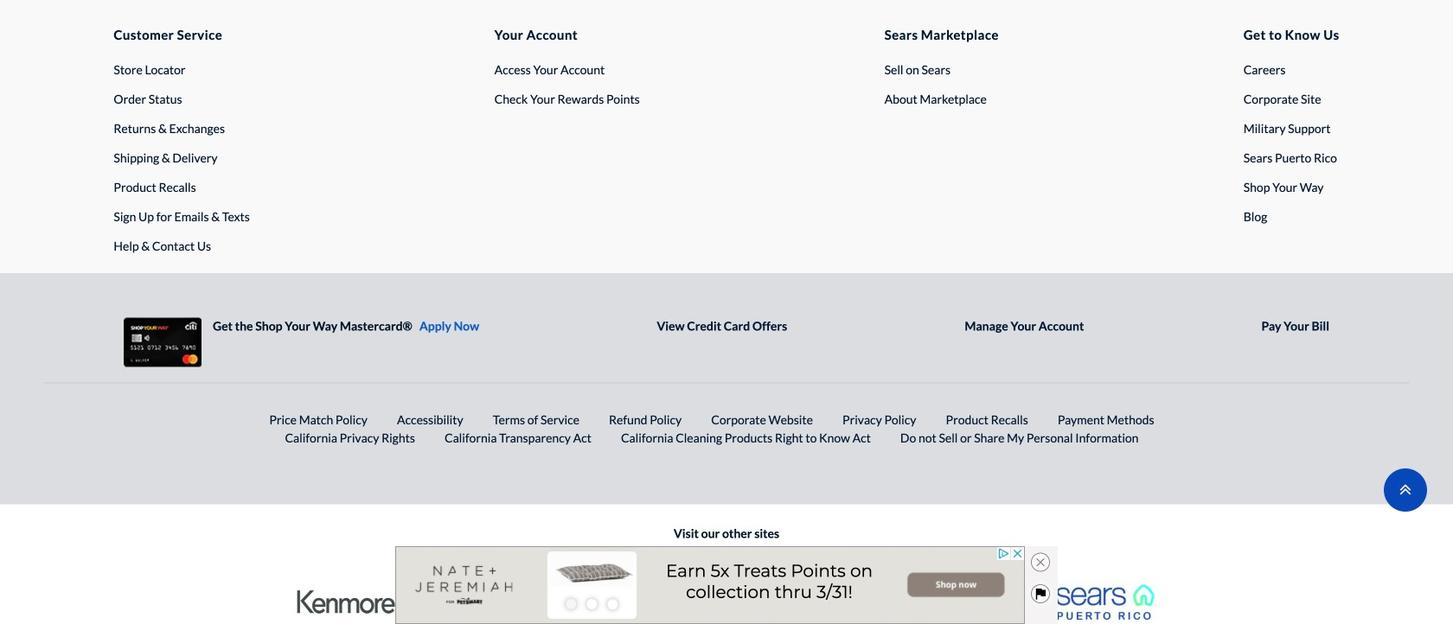 Task type: describe. For each thing, give the bounding box(es) containing it.
advertisement element
[[395, 547, 1025, 624]]

get the shop your way mastercard® image
[[124, 317, 201, 369]]

visit sears puerto rico site image
[[1056, 584, 1156, 620]]



Task type: locate. For each thing, give the bounding box(es) containing it.
angle double up image
[[1399, 480, 1412, 499]]

visit kmart site image
[[502, 582, 540, 622]]

visit sears parts direct site image
[[645, 584, 746, 621]]

visit sears home service site image
[[851, 584, 951, 620]]

visit kenmore site image
[[297, 591, 397, 614]]



Task type: vqa. For each thing, say whether or not it's contained in the screenshot.
sears icon
no



